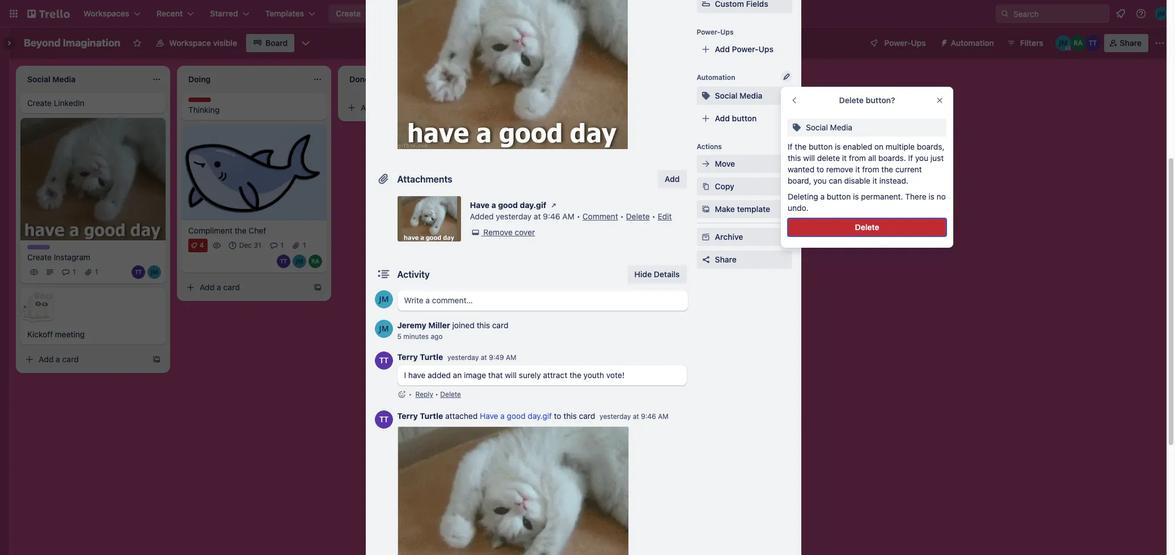 Task type: vqa. For each thing, say whether or not it's contained in the screenshot.
Kickoff
yes



Task type: describe. For each thing, give the bounding box(es) containing it.
card inside jeremy miller joined this card 5 minutes ago
[[492, 320, 508, 330]]

0 horizontal spatial share
[[715, 255, 737, 264]]

have\_a\_good\_day.gif image
[[397, 0, 628, 149]]

activity
[[397, 269, 430, 280]]

0 horizontal spatial will
[[505, 370, 517, 380]]

thoughts
[[188, 98, 220, 106]]

media for sm image inside the social media button
[[740, 91, 762, 100]]

power-ups button
[[862, 34, 933, 52]]

is for permanent.
[[853, 192, 859, 201]]

remove
[[483, 227, 513, 237]]

current
[[895, 164, 922, 174]]

make template link
[[697, 200, 792, 218]]

2 vertical spatial jeremy miller (jeremymiller198) image
[[375, 320, 393, 338]]

instagram
[[54, 253, 90, 262]]

reply • delete
[[415, 390, 461, 399]]

1 vertical spatial to
[[554, 411, 561, 421]]

the left the youth
[[570, 370, 581, 380]]

this inside jeremy miller joined this card 5 minutes ago
[[477, 320, 490, 330]]

yesterday at 9:46 am link
[[600, 412, 669, 421]]

hide
[[634, 269, 652, 279]]

show menu image
[[1154, 37, 1166, 49]]

boards,
[[917, 142, 945, 151]]

create from template… image
[[313, 283, 322, 292]]

0 vertical spatial at
[[534, 212, 541, 221]]

move link
[[697, 155, 792, 173]]

card for topmost create from template… image
[[384, 103, 401, 112]]

1 horizontal spatial it
[[855, 164, 860, 174]]

cover
[[515, 227, 535, 237]]

terry turtle yesterday at 9:49 am
[[397, 352, 516, 362]]

create for create instagram
[[27, 253, 52, 262]]

thinking
[[188, 105, 220, 115]]

list
[[568, 73, 579, 83]]

copy link
[[697, 178, 792, 196]]

deleting
[[788, 192, 818, 201]]

color: purple, title: none image
[[27, 245, 50, 250]]

0 vertical spatial have
[[470, 200, 490, 210]]

compliment
[[188, 226, 233, 235]]

move
[[715, 159, 735, 168]]

0 vertical spatial day.gif
[[520, 200, 546, 210]]

1 horizontal spatial you
[[915, 153, 928, 163]]

add a card for topmost create from template… image
[[361, 103, 401, 112]]

31
[[254, 241, 261, 249]]

0 vertical spatial yesterday
[[496, 212, 532, 221]]

terry turtle attached have a good day.gif to this card yesterday at 9:46 am
[[397, 411, 669, 421]]

back to home image
[[27, 5, 70, 23]]

0 vertical spatial 9:46
[[543, 212, 560, 221]]

create linkedin
[[27, 98, 84, 108]]

terry for yesterday
[[397, 352, 418, 362]]

Search field
[[1010, 5, 1109, 22]]

edit
[[658, 212, 672, 221]]

0 horizontal spatial jeremy miller (jeremymiller198) image
[[293, 254, 306, 268]]

1 vertical spatial if
[[908, 153, 913, 163]]

9:46 inside terry turtle attached have a good day.gif to this card yesterday at 9:46 am
[[641, 412, 656, 421]]

workspace visible button
[[149, 34, 244, 52]]

add a card button for create from template… image to the left
[[20, 351, 147, 369]]

added
[[428, 370, 451, 380]]

primary element
[[0, 0, 1175, 27]]

turtle for attached
[[420, 411, 443, 421]]

at inside terry turtle yesterday at 9:49 am
[[481, 353, 487, 362]]

attachments
[[397, 174, 452, 184]]

create instagram
[[27, 253, 90, 262]]

wanted
[[788, 164, 815, 174]]

button inside button
[[732, 113, 757, 123]]

1 vertical spatial you
[[814, 176, 827, 185]]

there
[[905, 192, 927, 201]]

board
[[265, 38, 288, 48]]

joined
[[452, 320, 475, 330]]

dec
[[239, 241, 252, 249]]

card for create from template… icon
[[223, 282, 240, 292]]

add button
[[658, 170, 687, 188]]

button for if
[[809, 142, 833, 151]]

sm image for social media button
[[700, 90, 712, 102]]

create instagram link
[[27, 252, 159, 263]]

2 horizontal spatial it
[[873, 176, 877, 185]]

can
[[829, 176, 842, 185]]

2 vertical spatial jeremy miller (jeremymiller198) image
[[375, 290, 393, 309]]

this for button
[[788, 153, 801, 163]]

delete
[[817, 153, 840, 163]]

this for attached
[[564, 411, 577, 421]]

1 horizontal spatial power-
[[732, 44, 759, 54]]

ups inside button
[[911, 38, 926, 48]]

beyond imagination
[[24, 37, 120, 49]]

add a card button for topmost create from template… image
[[343, 99, 470, 117]]

sm image up added yesterday at 9:46 am
[[548, 200, 560, 211]]

open information menu image
[[1135, 8, 1147, 19]]

sm image down return to previous screen icon
[[791, 122, 803, 133]]

1 vertical spatial ruby anderson (rubyanderson7) image
[[309, 254, 322, 268]]

delete left "edit" link
[[626, 212, 650, 221]]

power-ups inside button
[[884, 38, 926, 48]]

the down boards. on the top
[[881, 164, 893, 174]]

0 vertical spatial delete link
[[626, 212, 650, 221]]

workspace visible
[[169, 38, 237, 48]]

automation button
[[935, 34, 1001, 52]]

media for sm icon underneath return to previous screen icon
[[830, 123, 852, 132]]

add button
[[715, 113, 757, 123]]

reply
[[415, 390, 433, 399]]

2 horizontal spatial is
[[929, 192, 935, 201]]

social media inside button
[[715, 91, 762, 100]]

0 vertical spatial create from template… image
[[474, 103, 483, 112]]

i have added an image that will surely attract the youth vote!
[[404, 370, 625, 380]]

kickoff
[[27, 330, 53, 339]]

social media button
[[697, 87, 792, 105]]

remove cover link
[[470, 227, 535, 238]]

filters button
[[1003, 34, 1047, 52]]

0 horizontal spatial automation
[[697, 73, 735, 82]]

image
[[464, 370, 486, 380]]

if the button is enabled on multiple boards, this will delete it from all boards. if you just wanted to remove it from the current board, you can disable it instead.
[[788, 142, 945, 185]]

visible
[[213, 38, 237, 48]]

jeremy
[[397, 320, 426, 330]]

power- inside button
[[884, 38, 911, 48]]

meeting
[[55, 330, 85, 339]]

4
[[200, 241, 204, 249]]

instead.
[[879, 176, 908, 185]]

0 horizontal spatial power-ups
[[697, 28, 734, 36]]

add a card for create from template… icon
[[200, 282, 240, 292]]

1 horizontal spatial share
[[1120, 38, 1142, 48]]

an
[[453, 370, 462, 380]]

5 minutes ago link
[[397, 332, 443, 341]]

0 vertical spatial good
[[498, 200, 518, 210]]

0 vertical spatial from
[[849, 153, 866, 163]]

have
[[408, 370, 426, 380]]

added yesterday at 9:46 am
[[470, 212, 575, 221]]

0 vertical spatial share button
[[1104, 34, 1149, 52]]

have a good day.gif link
[[480, 411, 552, 421]]

customize views image
[[300, 37, 312, 49]]

add another list button
[[499, 66, 653, 91]]

yesterday at 9:49 am link
[[448, 353, 516, 362]]

1 horizontal spatial am
[[562, 212, 575, 221]]

button for deleting
[[827, 192, 851, 201]]

enabled
[[843, 142, 872, 151]]

comment link
[[583, 212, 618, 221]]

delete right •
[[440, 390, 461, 399]]

1 vertical spatial day.gif
[[528, 411, 552, 421]]

0 vertical spatial it
[[842, 153, 847, 163]]

1 vertical spatial jeremy miller (jeremymiller198) image
[[147, 266, 161, 279]]

am inside terry turtle yesterday at 9:49 am
[[506, 353, 516, 362]]

disable
[[844, 176, 870, 185]]

1 horizontal spatial ruby anderson (rubyanderson7) image
[[1070, 35, 1086, 51]]

2 horizontal spatial jeremy miller (jeremymiller198) image
[[1155, 7, 1168, 20]]

delete button?
[[839, 95, 895, 105]]

delete button
[[788, 218, 947, 237]]

add power-ups link
[[697, 40, 792, 58]]



Task type: locate. For each thing, give the bounding box(es) containing it.
turtle for yesterday
[[420, 352, 443, 362]]

sm image inside move link
[[700, 158, 712, 170]]

share left show menu icon
[[1120, 38, 1142, 48]]

button down social media button
[[732, 113, 757, 123]]

1 vertical spatial button
[[809, 142, 833, 151]]

automation up social media button
[[697, 73, 735, 82]]

color: bold red, title: "thoughts" element
[[188, 98, 220, 106]]

is down disable
[[853, 192, 859, 201]]

sm image down actions
[[700, 158, 712, 170]]

0 horizontal spatial 9:46
[[543, 212, 560, 221]]

kickoff meeting link
[[27, 329, 159, 341]]

0 vertical spatial button
[[732, 113, 757, 123]]

0 vertical spatial social
[[715, 91, 738, 100]]

0 horizontal spatial add a card button
[[20, 351, 147, 369]]

button?
[[866, 95, 895, 105]]

automation left filters button
[[951, 38, 994, 48]]

terry up i
[[397, 352, 418, 362]]

another
[[537, 73, 566, 83]]

to down delete at the right top of page
[[817, 164, 824, 174]]

0 horizontal spatial power-
[[697, 28, 720, 36]]

sm image left copy
[[700, 181, 712, 192]]

miller
[[428, 320, 450, 330]]

2 vertical spatial create
[[27, 253, 52, 262]]

0 horizontal spatial jeremy miller (jeremymiller198) image
[[147, 266, 161, 279]]

0 vertical spatial will
[[803, 153, 815, 163]]

1 horizontal spatial create from template… image
[[474, 103, 483, 112]]

terry
[[397, 352, 418, 362], [397, 411, 418, 421]]

delete left button?
[[839, 95, 864, 105]]

1 vertical spatial from
[[862, 164, 879, 174]]

1 turtle from the top
[[420, 352, 443, 362]]

0 vertical spatial jeremy miller (jeremymiller198) image
[[1055, 35, 1071, 51]]

sm image inside automation button
[[935, 34, 951, 50]]

you left can
[[814, 176, 827, 185]]

hide details
[[634, 269, 680, 279]]

share
[[1120, 38, 1142, 48], [715, 255, 737, 264]]

1 vertical spatial yesterday
[[448, 353, 479, 362]]

sm image for archive
[[700, 231, 712, 243]]

1 vertical spatial social media
[[806, 123, 852, 132]]

add another list
[[520, 73, 579, 83]]

2 vertical spatial this
[[564, 411, 577, 421]]

deleting a button is permanent. there is no undo.
[[788, 192, 946, 213]]

kickoff meeting
[[27, 330, 85, 339]]

0 vertical spatial turtle
[[420, 352, 443, 362]]

yesterday up an
[[448, 353, 479, 362]]

have
[[470, 200, 490, 210], [480, 411, 498, 421]]

Board name text field
[[18, 34, 126, 52]]

this right joined
[[477, 320, 490, 330]]

media up add button button
[[740, 91, 762, 100]]

terry turtle (terryturtle) image
[[1085, 35, 1101, 51], [277, 254, 290, 268], [132, 266, 145, 279], [375, 352, 393, 370], [375, 411, 393, 429]]

2 horizontal spatial am
[[658, 412, 669, 421]]

2 horizontal spatial add a card button
[[343, 99, 470, 117]]

2 horizontal spatial at
[[633, 412, 639, 421]]

a inside deleting a button is permanent. there is no undo.
[[820, 192, 825, 201]]

2 vertical spatial am
[[658, 412, 669, 421]]

1 vertical spatial create
[[27, 98, 52, 108]]

0 horizontal spatial this
[[477, 320, 490, 330]]

0 horizontal spatial delete link
[[440, 390, 461, 399]]

0 vertical spatial if
[[788, 142, 793, 151]]

if up the current
[[908, 153, 913, 163]]

sm image left archive
[[700, 231, 712, 243]]

1 horizontal spatial to
[[817, 164, 824, 174]]

0 vertical spatial share
[[1120, 38, 1142, 48]]

turtle up the added
[[420, 352, 443, 362]]

1 horizontal spatial ups
[[759, 44, 774, 54]]

create inside button
[[336, 9, 361, 18]]

0 vertical spatial add a card button
[[343, 99, 470, 117]]

i
[[404, 370, 406, 380]]

ago
[[431, 332, 443, 341]]

1 horizontal spatial at
[[534, 212, 541, 221]]

sm image left make
[[700, 204, 712, 215]]

sm image
[[700, 90, 712, 102], [700, 158, 712, 170], [548, 200, 560, 211], [700, 204, 712, 215]]

is up delete at the right top of page
[[835, 142, 841, 151]]

0 horizontal spatial share button
[[697, 251, 792, 269]]

ruby anderson (rubyanderson7) image up create from template… icon
[[309, 254, 322, 268]]

good up added yesterday at 9:46 am
[[498, 200, 518, 210]]

is for enabled
[[835, 142, 841, 151]]

add button button
[[697, 109, 792, 128]]

you down boards,
[[915, 153, 928, 163]]

it up the permanent.
[[873, 176, 877, 185]]

add a card for create from template… image to the left
[[39, 355, 79, 364]]

return to previous screen image
[[790, 96, 799, 105]]

button up delete at the right top of page
[[809, 142, 833, 151]]

ruby anderson (rubyanderson7) image down "search" field
[[1070, 35, 1086, 51]]

sm image inside make template link
[[700, 204, 712, 215]]

sm image inside archive link
[[700, 231, 712, 243]]

0 vertical spatial to
[[817, 164, 824, 174]]

automation inside automation button
[[951, 38, 994, 48]]

make template
[[715, 204, 770, 214]]

the up dec
[[235, 226, 247, 235]]

0 horizontal spatial at
[[481, 353, 487, 362]]

0 notifications image
[[1114, 7, 1128, 20]]

social up delete at the right top of page
[[806, 123, 828, 132]]

on
[[874, 142, 884, 151]]

delete link left "edit" link
[[626, 212, 650, 221]]

0 horizontal spatial to
[[554, 411, 561, 421]]

2 vertical spatial add a card button
[[20, 351, 147, 369]]

yesterday
[[496, 212, 532, 221], [448, 353, 479, 362], [600, 412, 631, 421]]

1 vertical spatial at
[[481, 353, 487, 362]]

0 horizontal spatial social media
[[715, 91, 762, 100]]

beyond
[[24, 37, 61, 49]]

sm image for move link
[[700, 158, 712, 170]]

attract
[[543, 370, 567, 380]]

yesterday down have a good day.gif at the top of the page
[[496, 212, 532, 221]]

terry for attached
[[397, 411, 418, 421]]

social media up add button
[[715, 91, 762, 100]]

0 horizontal spatial it
[[842, 153, 847, 163]]

chef
[[249, 226, 266, 235]]

9:49
[[489, 353, 504, 362]]

1 horizontal spatial is
[[853, 192, 859, 201]]

sm image for copy
[[700, 181, 712, 192]]

sm image for make template link
[[700, 204, 712, 215]]

button
[[732, 113, 757, 123], [809, 142, 833, 151], [827, 192, 851, 201]]

details
[[654, 269, 680, 279]]

edit link
[[658, 212, 672, 221]]

turtle
[[420, 352, 443, 362], [420, 411, 443, 421]]

1 vertical spatial media
[[830, 123, 852, 132]]

1 horizontal spatial power-ups
[[884, 38, 926, 48]]

if
[[788, 142, 793, 151], [908, 153, 913, 163]]

ups up social media button
[[759, 44, 774, 54]]

good down i have added an image that will surely attract the youth vote! on the bottom
[[507, 411, 526, 421]]

this down attract
[[564, 411, 577, 421]]

delete down deleting a button is permanent. there is no undo.
[[855, 222, 879, 232]]

template
[[737, 204, 770, 214]]

1 vertical spatial social
[[806, 123, 828, 132]]

share down archive
[[715, 255, 737, 264]]

power-ups
[[697, 28, 734, 36], [884, 38, 926, 48]]

sm image inside copy link
[[700, 181, 712, 192]]

sm image up add button button
[[700, 90, 712, 102]]

social media up delete at the right top of page
[[806, 123, 852, 132]]

•
[[435, 390, 438, 399]]

add
[[715, 44, 730, 54], [520, 73, 535, 83], [361, 103, 376, 112], [715, 113, 730, 123], [665, 174, 680, 184], [200, 282, 215, 292], [39, 355, 54, 364]]

media inside button
[[740, 91, 762, 100]]

0 vertical spatial add a card
[[361, 103, 401, 112]]

delete
[[839, 95, 864, 105], [626, 212, 650, 221], [855, 222, 879, 232], [440, 390, 461, 399]]

media up enabled
[[830, 123, 852, 132]]

add power-ups
[[715, 44, 774, 54]]

create from template… image
[[474, 103, 483, 112], [152, 355, 161, 364]]

it up remove
[[842, 153, 847, 163]]

will
[[803, 153, 815, 163], [505, 370, 517, 380]]

reply link
[[415, 390, 433, 399]]

you
[[915, 153, 928, 163], [814, 176, 827, 185]]

share button down archive link
[[697, 251, 792, 269]]

have up added at the left of page
[[470, 200, 490, 210]]

sm image down added at the left of page
[[470, 227, 481, 238]]

remove cover
[[483, 227, 535, 237]]

star or unstar board image
[[133, 39, 142, 48]]

this inside if the button is enabled on multiple boards, this will delete it from all boards. if you just wanted to remove it from the current board, you can disable it instead.
[[788, 153, 801, 163]]

0 vertical spatial terry
[[397, 352, 418, 362]]

social inside button
[[715, 91, 738, 100]]

1 horizontal spatial will
[[803, 153, 815, 163]]

the up wanted
[[795, 142, 807, 151]]

0 vertical spatial automation
[[951, 38, 994, 48]]

have a good day.gif
[[470, 200, 546, 210]]

sm image
[[935, 34, 951, 50], [791, 122, 803, 133], [700, 181, 712, 192], [470, 227, 481, 238], [700, 231, 712, 243]]

is left no
[[929, 192, 935, 201]]

1 horizontal spatial this
[[564, 411, 577, 421]]

delete inside button
[[855, 222, 879, 232]]

turtle down •
[[420, 411, 443, 421]]

will up wanted
[[803, 153, 815, 163]]

0 horizontal spatial create from template… image
[[152, 355, 161, 364]]

imagination
[[63, 37, 120, 49]]

1 vertical spatial power-ups
[[884, 38, 926, 48]]

ups up add power-ups
[[720, 28, 734, 36]]

at inside terry turtle attached have a good day.gif to this card yesterday at 9:46 am
[[633, 412, 639, 421]]

compliment the chef link
[[188, 225, 320, 236]]

youth
[[584, 370, 604, 380]]

1 horizontal spatial yesterday
[[496, 212, 532, 221]]

undo.
[[788, 203, 809, 213]]

button inside deleting a button is permanent. there is no undo.
[[827, 192, 851, 201]]

boards.
[[878, 153, 906, 163]]

remove
[[826, 164, 853, 174]]

1 horizontal spatial share button
[[1104, 34, 1149, 52]]

1 horizontal spatial jeremy miller (jeremymiller198) image
[[375, 320, 393, 338]]

1 vertical spatial have
[[480, 411, 498, 421]]

search image
[[1000, 9, 1010, 18]]

2 horizontal spatial this
[[788, 153, 801, 163]]

to down attract
[[554, 411, 561, 421]]

1
[[280, 241, 284, 249], [303, 241, 306, 249], [73, 268, 76, 276], [95, 268, 98, 276]]

0 horizontal spatial am
[[506, 353, 516, 362]]

0 horizontal spatial if
[[788, 142, 793, 151]]

1 vertical spatial add a card
[[200, 282, 240, 292]]

0 horizontal spatial media
[[740, 91, 762, 100]]

from down all
[[862, 164, 879, 174]]

1 vertical spatial share
[[715, 255, 737, 264]]

share button down 0 notifications icon
[[1104, 34, 1149, 52]]

terry down add reaction icon at left
[[397, 411, 418, 421]]

sm image for remove cover
[[470, 227, 481, 238]]

surely
[[519, 370, 541, 380]]

1 horizontal spatial add a card
[[200, 282, 240, 292]]

vote!
[[606, 370, 625, 380]]

yesterday down vote!
[[600, 412, 631, 421]]

0 vertical spatial am
[[562, 212, 575, 221]]

will inside if the button is enabled on multiple boards, this will delete it from all boards. if you just wanted to remove it from the current board, you can disable it instead.
[[803, 153, 815, 163]]

thinking link
[[188, 104, 320, 116]]

to inside if the button is enabled on multiple boards, this will delete it from all boards. if you just wanted to remove it from the current board, you can disable it instead.
[[817, 164, 824, 174]]

0 horizontal spatial ruby anderson (rubyanderson7) image
[[309, 254, 322, 268]]

ruby anderson (rubyanderson7) image
[[1070, 35, 1086, 51], [309, 254, 322, 268]]

yesterday inside terry turtle attached have a good day.gif to this card yesterday at 9:46 am
[[600, 412, 631, 421]]

button inside if the button is enabled on multiple boards, this will delete it from all boards. if you just wanted to remove it from the current board, you can disable it instead.
[[809, 142, 833, 151]]

2 horizontal spatial yesterday
[[600, 412, 631, 421]]

2 horizontal spatial jeremy miller (jeremymiller198) image
[[1055, 35, 1071, 51]]

day.gif up added yesterday at 9:46 am
[[520, 200, 546, 210]]

dec 31
[[239, 241, 261, 249]]

compliment the chef
[[188, 226, 266, 235]]

delete link right •
[[440, 390, 461, 399]]

2 vertical spatial at
[[633, 412, 639, 421]]

jeremy miller (jeremymiller198) image
[[1155, 7, 1168, 20], [293, 254, 306, 268], [375, 290, 393, 309]]

0 vertical spatial this
[[788, 153, 801, 163]]

1 horizontal spatial delete link
[[626, 212, 650, 221]]

comment
[[583, 212, 618, 221]]

1 vertical spatial add a card button
[[181, 278, 309, 296]]

is inside if the button is enabled on multiple boards, this will delete it from all boards. if you just wanted to remove it from the current board, you can disable it instead.
[[835, 142, 841, 151]]

added
[[470, 212, 494, 221]]

2 terry from the top
[[397, 411, 418, 421]]

2 turtle from the top
[[420, 411, 443, 421]]

minutes
[[403, 332, 429, 341]]

1 horizontal spatial media
[[830, 123, 852, 132]]

thoughts thinking
[[188, 98, 220, 115]]

filters
[[1020, 38, 1043, 48]]

hide details link
[[628, 265, 687, 284]]

1 vertical spatial will
[[505, 370, 517, 380]]

it up disable
[[855, 164, 860, 174]]

day.gif down surely
[[528, 411, 552, 421]]

2 horizontal spatial power-
[[884, 38, 911, 48]]

Dec 31 checkbox
[[226, 239, 265, 252]]

jeremy miller (jeremymiller198) image
[[1055, 35, 1071, 51], [147, 266, 161, 279], [375, 320, 393, 338]]

linkedin
[[54, 98, 84, 108]]

add a card
[[361, 103, 401, 112], [200, 282, 240, 292], [39, 355, 79, 364]]

sm image right power-ups button
[[935, 34, 951, 50]]

yesterday inside terry turtle yesterday at 9:49 am
[[448, 353, 479, 362]]

1 horizontal spatial jeremy miller (jeremymiller198) image
[[375, 290, 393, 309]]

5
[[397, 332, 402, 341]]

a
[[378, 103, 382, 112], [820, 192, 825, 201], [492, 200, 496, 210], [217, 282, 221, 292], [56, 355, 60, 364], [500, 411, 505, 421]]

button down can
[[827, 192, 851, 201]]

close popover image
[[935, 96, 944, 105]]

1 vertical spatial am
[[506, 353, 516, 362]]

no
[[937, 192, 946, 201]]

ups
[[720, 28, 734, 36], [911, 38, 926, 48], [759, 44, 774, 54]]

1 horizontal spatial social
[[806, 123, 828, 132]]

social media
[[715, 91, 762, 100], [806, 123, 852, 132]]

1 vertical spatial 9:46
[[641, 412, 656, 421]]

0 horizontal spatial ups
[[720, 28, 734, 36]]

1 terry from the top
[[397, 352, 418, 362]]

add reaction image
[[397, 389, 406, 400]]

if up wanted
[[788, 142, 793, 151]]

2 vertical spatial yesterday
[[600, 412, 631, 421]]

create for create linkedin
[[27, 98, 52, 108]]

am inside terry turtle attached have a good day.gif to this card yesterday at 9:46 am
[[658, 412, 669, 421]]

social up add button
[[715, 91, 738, 100]]

create for create
[[336, 9, 361, 18]]

ups left automation button
[[911, 38, 926, 48]]

from down enabled
[[849, 153, 866, 163]]

card
[[384, 103, 401, 112], [223, 282, 240, 292], [492, 320, 508, 330], [62, 355, 79, 364], [579, 411, 595, 421]]

card for create from template… image to the left
[[62, 355, 79, 364]]

1 vertical spatial good
[[507, 411, 526, 421]]

actions
[[697, 142, 722, 151]]

create linkedin link
[[27, 98, 159, 109]]

Write a comment text field
[[397, 290, 688, 311]]

1 horizontal spatial automation
[[951, 38, 994, 48]]

1 horizontal spatial if
[[908, 153, 913, 163]]

jeremy miller joined this card 5 minutes ago
[[397, 320, 508, 341]]

will right that
[[505, 370, 517, 380]]

sm image for automation
[[935, 34, 951, 50]]

add a card button for create from template… icon
[[181, 278, 309, 296]]

this up wanted
[[788, 153, 801, 163]]

sm image inside social media button
[[700, 90, 712, 102]]

have right "attached"
[[480, 411, 498, 421]]

make
[[715, 204, 735, 214]]

0 vertical spatial jeremy miller (jeremymiller198) image
[[1155, 7, 1168, 20]]

copy
[[715, 181, 734, 191]]

board link
[[246, 34, 294, 52]]

1 horizontal spatial 9:46
[[641, 412, 656, 421]]

0 vertical spatial social media
[[715, 91, 762, 100]]



